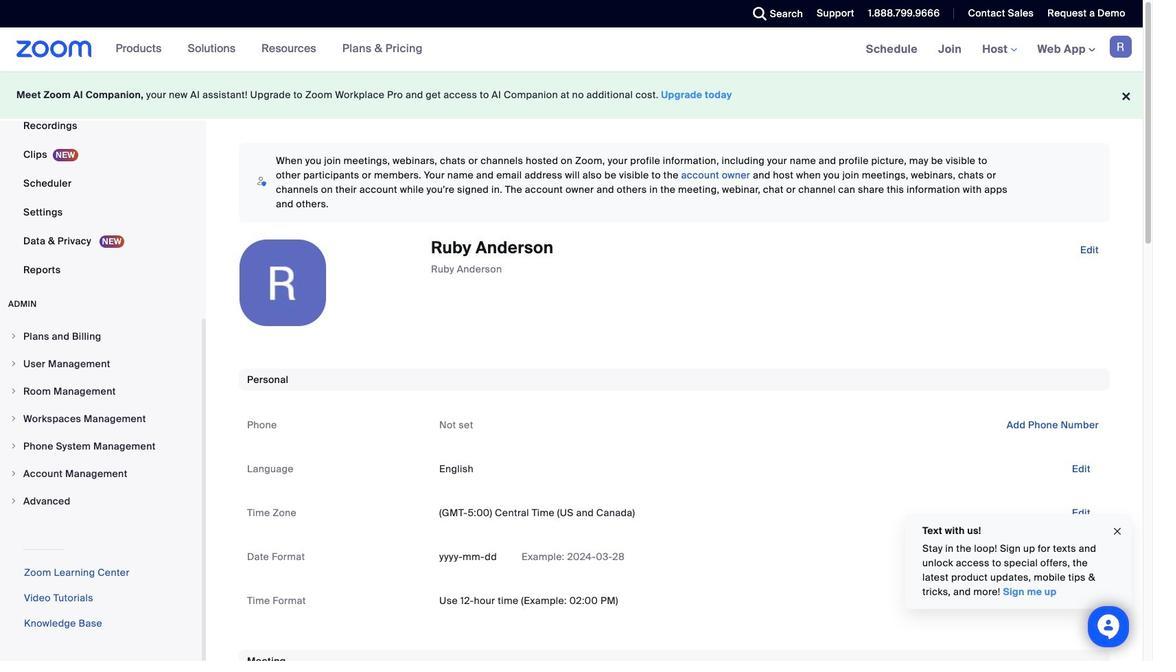 Task type: locate. For each thing, give the bounding box(es) containing it.
user photo image
[[240, 240, 326, 326]]

4 right image from the top
[[10, 415, 18, 423]]

6 right image from the top
[[10, 497, 18, 505]]

menu item
[[0, 323, 202, 349], [0, 351, 202, 377], [0, 378, 202, 404], [0, 406, 202, 432], [0, 433, 202, 459], [0, 461, 202, 487], [0, 488, 202, 514]]

3 right image from the top
[[10, 387, 18, 395]]

right image
[[10, 332, 18, 341], [10, 360, 18, 368], [10, 387, 18, 395], [10, 415, 18, 423], [10, 442, 18, 450], [10, 497, 18, 505]]

footer
[[0, 71, 1143, 119]]

close image
[[1112, 524, 1123, 539]]

4 menu item from the top
[[0, 406, 202, 432]]

right image for 5th menu item
[[10, 442, 18, 450]]

meetings navigation
[[856, 27, 1143, 72]]

right image for fourth menu item from the bottom of the admin menu menu
[[10, 415, 18, 423]]

1 right image from the top
[[10, 332, 18, 341]]

2 right image from the top
[[10, 360, 18, 368]]

banner
[[0, 27, 1143, 72]]

zoom logo image
[[16, 41, 92, 58]]

1 menu item from the top
[[0, 323, 202, 349]]

right image for sixth menu item from the bottom
[[10, 360, 18, 368]]

5 right image from the top
[[10, 442, 18, 450]]



Task type: vqa. For each thing, say whether or not it's contained in the screenshot.
first right image
yes



Task type: describe. For each thing, give the bounding box(es) containing it.
personal menu menu
[[0, 0, 202, 285]]

edit user photo image
[[272, 277, 294, 289]]

3 menu item from the top
[[0, 378, 202, 404]]

right image for first menu item
[[10, 332, 18, 341]]

7 menu item from the top
[[0, 488, 202, 514]]

right image
[[10, 470, 18, 478]]

2 menu item from the top
[[0, 351, 202, 377]]

admin menu menu
[[0, 323, 202, 516]]

right image for first menu item from the bottom of the admin menu menu
[[10, 497, 18, 505]]

product information navigation
[[105, 27, 433, 71]]

profile picture image
[[1110, 36, 1132, 58]]

right image for 3rd menu item from the top of the admin menu menu
[[10, 387, 18, 395]]

5 menu item from the top
[[0, 433, 202, 459]]

6 menu item from the top
[[0, 461, 202, 487]]



